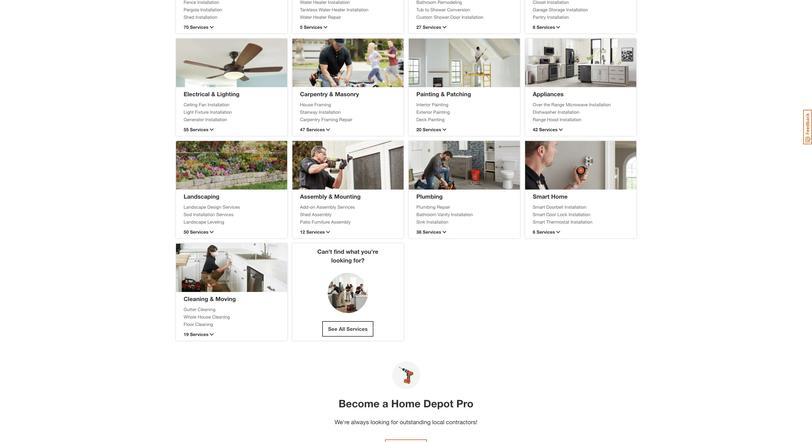Task type: describe. For each thing, give the bounding box(es) containing it.
42
[[533, 127, 538, 132]]

installation down vanity
[[427, 219, 448, 224]]

tankless water heater installation water heater repair
[[300, 7, 368, 20]]

47 services button
[[300, 126, 396, 133]]

generator installation link
[[184, 116, 279, 123]]

storage
[[549, 7, 565, 12]]

whole
[[184, 314, 196, 319]]

27 services
[[416, 24, 441, 30]]

looking inside can't find what you're looking for?
[[331, 257, 352, 264]]

masonry
[[335, 90, 359, 97]]

electrical & lighting link
[[184, 90, 239, 97]]

house inside house framing stairway installation carpentry framing repair
[[300, 102, 313, 107]]

services for 19 services
[[190, 332, 208, 337]]

become a home depot pro
[[339, 397, 473, 410]]

hood
[[547, 117, 558, 122]]

local
[[432, 419, 444, 426]]

1 vertical spatial shower
[[434, 14, 449, 20]]

we're always looking for outstanding local contractors!
[[335, 419, 477, 426]]

bathroom vanity installation link
[[416, 211, 512, 218]]

services for 8 services
[[537, 24, 555, 30]]

assembly & mounting link
[[300, 193, 361, 200]]

0 horizontal spatial water
[[300, 14, 312, 20]]

landscaping
[[184, 193, 219, 200]]

stairway installation link
[[300, 108, 396, 115]]

1 vertical spatial framing
[[321, 117, 338, 122]]

50
[[184, 229, 189, 235]]

5 services button
[[300, 24, 396, 30]]

3 smart from the top
[[533, 212, 545, 217]]

smart doorbell installation link
[[533, 203, 628, 210]]

2 smart from the top
[[533, 204, 545, 210]]

services inside add-on assembly services shed assembly patio furniture assembly
[[338, 204, 355, 210]]

feedback link image
[[803, 110, 812, 145]]

furniture
[[312, 219, 330, 224]]

38 services
[[416, 229, 441, 235]]

moving
[[215, 295, 236, 302]]

sod
[[184, 212, 192, 217]]

garage
[[533, 7, 548, 12]]

dishwasher
[[533, 109, 556, 115]]

services for 55 services
[[190, 127, 208, 132]]

assembly up on
[[300, 193, 327, 200]]

1 horizontal spatial water
[[319, 7, 331, 12]]

ceiling
[[184, 102, 198, 107]]

0 vertical spatial heater
[[332, 7, 345, 12]]

1 vertical spatial heater
[[313, 14, 327, 20]]

installation down microwave
[[558, 109, 580, 115]]

generator
[[184, 117, 204, 122]]

gutter cleaning whole house cleaning floor cleaning
[[184, 307, 230, 327]]

2 landscape from the top
[[184, 219, 206, 224]]

services for 6 services
[[537, 229, 555, 235]]

installation inside "landscape design services sod installation services landscape leveling"
[[193, 212, 215, 217]]

55 services
[[184, 127, 208, 132]]

cordless electric drill image
[[392, 361, 420, 389]]

a
[[382, 397, 388, 410]]

0 horizontal spatial range
[[533, 117, 546, 122]]

47
[[300, 127, 305, 132]]

fan
[[199, 102, 206, 107]]

12
[[300, 229, 305, 235]]

55 services button
[[184, 126, 279, 133]]

& for patching
[[441, 90, 445, 97]]

plumbing for plumbing
[[416, 193, 443, 200]]

sod installation services link
[[184, 211, 279, 218]]

services for 70 services
[[190, 24, 208, 30]]

landscape design services link
[[184, 203, 279, 210]]

over the range microwave installation dishwasher installation range hood installation
[[533, 102, 611, 122]]

custom shower door installation link
[[416, 13, 512, 20]]

plumbing link
[[416, 193, 443, 200]]

we're
[[335, 419, 349, 426]]

water heater repair link
[[300, 13, 396, 20]]

assembly up furniture
[[312, 212, 332, 217]]

cleaning up gutter
[[184, 295, 208, 302]]

door inside tub to shower conversion custom shower door installation
[[450, 14, 460, 20]]

installation down dishwasher installation link in the right top of the page
[[560, 117, 581, 122]]

pergola
[[184, 7, 199, 12]]

pergola installation link
[[184, 6, 279, 13]]

tub to shower conversion link
[[416, 6, 512, 13]]

sink
[[416, 219, 425, 224]]

find
[[334, 248, 344, 255]]

42 services
[[533, 127, 558, 132]]

interior
[[416, 102, 431, 107]]

installation up smart door lock installation link
[[565, 204, 586, 210]]

dishwasher installation link
[[533, 108, 628, 115]]

pantry
[[533, 14, 546, 20]]

mounting
[[334, 193, 361, 200]]

floor cleaning link
[[184, 321, 279, 328]]

painting & patching link
[[416, 90, 471, 97]]

stairway
[[300, 109, 318, 115]]

over the range microwave installation link
[[533, 101, 628, 108]]

installation down smart door lock installation link
[[571, 219, 592, 224]]

installation up pantry installation link
[[566, 7, 588, 12]]

services for 42 services
[[539, 127, 558, 132]]

1 vertical spatial home
[[391, 397, 421, 410]]

0 vertical spatial framing
[[314, 102, 331, 107]]

painting down 'painting & patching' link
[[432, 102, 448, 107]]

6 services
[[533, 229, 555, 235]]

deck painting link
[[416, 116, 512, 123]]

custom
[[416, 14, 432, 20]]

lock
[[557, 212, 567, 217]]

landscape leveling link
[[184, 218, 279, 225]]

all
[[339, 326, 345, 332]]

repair for water heater repair
[[328, 14, 341, 20]]

20 services button
[[416, 126, 512, 133]]

installation right pergola
[[200, 7, 222, 12]]

70
[[184, 24, 189, 30]]

42 services button
[[533, 126, 628, 133]]

installation down plumbing repair link
[[451, 212, 473, 217]]

shed inside add-on assembly services shed assembly patio furniture assembly
[[300, 212, 311, 217]]

cleaning down cleaning & moving
[[198, 307, 216, 312]]

4 smart from the top
[[533, 219, 545, 224]]

plumbing repair bathroom vanity installation sink installation
[[416, 204, 473, 224]]

installation up dishwasher installation link in the right top of the page
[[589, 102, 611, 107]]

gutter cleaning link
[[184, 306, 279, 313]]

add-on assembly services shed assembly patio furniture assembly
[[300, 204, 355, 224]]

assembly down assembly & mounting link
[[317, 204, 336, 210]]

repair inside plumbing repair bathroom vanity installation sink installation
[[437, 204, 450, 210]]

electrical
[[184, 90, 210, 97]]

1 smart from the top
[[533, 193, 550, 200]]

house inside gutter cleaning whole house cleaning floor cleaning
[[198, 314, 211, 319]]

contractors!
[[446, 419, 477, 426]]

8 services
[[533, 24, 555, 30]]

garage storage installation link
[[533, 6, 628, 13]]

47 services
[[300, 127, 325, 132]]

pergola installation shed installation
[[184, 7, 222, 20]]



Task type: vqa. For each thing, say whether or not it's contained in the screenshot.


Task type: locate. For each thing, give the bounding box(es) containing it.
shower up 27 services
[[434, 14, 449, 20]]

home up 'we're always looking for outstanding local contractors!'
[[391, 397, 421, 410]]

20
[[416, 127, 421, 132]]

&
[[211, 90, 215, 97], [329, 90, 333, 97], [441, 90, 445, 97], [329, 193, 333, 200], [210, 295, 214, 302]]

0 vertical spatial carpentry
[[300, 90, 328, 97]]

0 vertical spatial shed
[[184, 14, 194, 20]]

cleaning
[[184, 295, 208, 302], [198, 307, 216, 312], [212, 314, 230, 319], [195, 321, 213, 327]]

range hood installation link
[[533, 116, 628, 123]]

installation up water heater repair link
[[347, 7, 368, 12]]

smart
[[533, 193, 550, 200], [533, 204, 545, 210], [533, 212, 545, 217], [533, 219, 545, 224]]

repair down tankless water heater installation link
[[328, 14, 341, 20]]

landscape up '50 services'
[[184, 219, 206, 224]]

painting right exterior
[[433, 109, 450, 115]]

water right tankless
[[319, 7, 331, 12]]

design
[[207, 204, 221, 210]]

1 horizontal spatial looking
[[371, 419, 389, 426]]

0 vertical spatial water
[[319, 7, 331, 12]]

installation down fixture in the left of the page
[[205, 117, 227, 122]]

shed up patio
[[300, 212, 311, 217]]

tub
[[416, 7, 424, 12]]

1 horizontal spatial house
[[300, 102, 313, 107]]

1 vertical spatial plumbing
[[416, 204, 436, 210]]

38
[[416, 229, 421, 235]]

add-
[[300, 204, 310, 210]]

0 vertical spatial looking
[[331, 257, 352, 264]]

installation down ceiling fan installation link
[[210, 109, 232, 115]]

tankless water heater installation link
[[300, 6, 396, 13]]

0 horizontal spatial shed
[[184, 14, 194, 20]]

become
[[339, 397, 380, 410]]

carpentry & masonry link
[[300, 90, 359, 97]]

19
[[184, 332, 189, 337]]

door down doorbell
[[546, 212, 556, 217]]

cleaning & moving
[[184, 295, 236, 302]]

6 services button
[[533, 229, 628, 235]]

services for 27 services
[[423, 24, 441, 30]]

landscape
[[184, 204, 206, 210], [184, 219, 206, 224]]

smart home link
[[533, 193, 568, 200]]

1 vertical spatial range
[[533, 117, 546, 122]]

on
[[310, 204, 315, 210]]

0 vertical spatial landscape
[[184, 204, 206, 210]]

0 horizontal spatial heater
[[313, 14, 327, 20]]

5 services
[[300, 24, 322, 30]]

vanity
[[438, 212, 450, 217]]

what
[[346, 248, 360, 255]]

assembly & mounting
[[300, 193, 361, 200]]

0 horizontal spatial door
[[450, 14, 460, 20]]

8
[[533, 24, 535, 30]]

pantry installation link
[[533, 13, 628, 20]]

1 plumbing from the top
[[416, 193, 443, 200]]

services for 50 services
[[190, 229, 208, 235]]

the
[[544, 102, 550, 107]]

1 vertical spatial looking
[[371, 419, 389, 426]]

55
[[184, 127, 189, 132]]

& for mounting
[[329, 193, 333, 200]]

& for lighting
[[211, 90, 215, 97]]

pro
[[456, 397, 473, 410]]

house framing link
[[300, 101, 396, 108]]

2 vertical spatial repair
[[437, 204, 450, 210]]

0 vertical spatial repair
[[328, 14, 341, 20]]

0 horizontal spatial looking
[[331, 257, 352, 264]]

painting & patching
[[416, 90, 471, 97]]

services inside 'button'
[[423, 127, 441, 132]]

0 vertical spatial plumbing
[[416, 193, 443, 200]]

installation inside house framing stairway installation carpentry framing repair
[[319, 109, 341, 115]]

1 horizontal spatial home
[[551, 193, 568, 200]]

carpentry & masonry
[[300, 90, 359, 97]]

cleaning up 19 services
[[195, 321, 213, 327]]

services up shed assembly link
[[338, 204, 355, 210]]

services for 38 services
[[423, 229, 441, 235]]

0 vertical spatial range
[[551, 102, 564, 107]]

& for moving
[[210, 295, 214, 302]]

repair inside tankless water heater installation water heater repair
[[328, 14, 341, 20]]

shower
[[430, 7, 446, 12], [434, 14, 449, 20]]

services for 12 services
[[306, 229, 325, 235]]

70 services button
[[184, 24, 279, 30]]

painting up 20 services
[[428, 117, 445, 122]]

plumbing repair link
[[416, 203, 512, 210]]

ceiling fan installation light fixture installation generator installation
[[184, 102, 232, 122]]

deck
[[416, 117, 427, 122]]

you're
[[361, 248, 378, 255]]

0 horizontal spatial house
[[198, 314, 211, 319]]

services right 47
[[306, 127, 325, 132]]

0 vertical spatial shower
[[430, 7, 446, 12]]

smart door lock installation link
[[533, 211, 628, 218]]

door inside smart doorbell installation smart door lock installation smart thermostat installation
[[546, 212, 556, 217]]

exterior
[[416, 109, 432, 115]]

home up doorbell
[[551, 193, 568, 200]]

services for 5 services
[[304, 24, 322, 30]]

& left the moving
[[210, 295, 214, 302]]

services for 20 services
[[423, 127, 441, 132]]

installation down carpentry & masonry 'link'
[[319, 109, 341, 115]]

services right 19
[[190, 332, 208, 337]]

services down generator
[[190, 127, 208, 132]]

carpentry
[[300, 90, 328, 97], [300, 117, 320, 122]]

repair inside house framing stairway installation carpentry framing repair
[[339, 117, 352, 122]]

outstanding
[[400, 419, 431, 426]]

0 vertical spatial home
[[551, 193, 568, 200]]

framing down stairway installation 'link'
[[321, 117, 338, 122]]

1 vertical spatial landscape
[[184, 219, 206, 224]]

installation inside tub to shower conversion custom shower door installation
[[462, 14, 483, 20]]

1 horizontal spatial shed
[[300, 212, 311, 217]]

services down hood
[[539, 127, 558, 132]]

smart thermostat installation link
[[533, 218, 628, 225]]

services right 8
[[537, 24, 555, 30]]

cleaning up floor cleaning link
[[212, 314, 230, 319]]

interior painting link
[[416, 101, 512, 108]]

heater up water heater repair link
[[332, 7, 345, 12]]

& left mounting
[[329, 193, 333, 200]]

6
[[533, 229, 535, 235]]

patio furniture assembly link
[[300, 218, 396, 225]]

installation up '70 services'
[[196, 14, 217, 20]]

1 vertical spatial carpentry
[[300, 117, 320, 122]]

carpentry inside house framing stairway installation carpentry framing repair
[[300, 117, 320, 122]]

installation down tub to shower conversion link
[[462, 14, 483, 20]]

0 vertical spatial house
[[300, 102, 313, 107]]

27
[[416, 24, 421, 30]]

shed
[[184, 14, 194, 20], [300, 212, 311, 217]]

& left patching
[[441, 90, 445, 97]]

services right 38
[[423, 229, 441, 235]]

services right the 20
[[423, 127, 441, 132]]

repair
[[328, 14, 341, 20], [339, 117, 352, 122], [437, 204, 450, 210]]

assembly down shed assembly link
[[331, 219, 351, 224]]

2 carpentry from the top
[[300, 117, 320, 122]]

shed inside pergola installation shed installation
[[184, 14, 194, 20]]

& left the lighting on the top left of the page
[[211, 90, 215, 97]]

house right whole
[[198, 314, 211, 319]]

plumbing for plumbing repair bathroom vanity installation sink installation
[[416, 204, 436, 210]]

fixture
[[195, 109, 209, 115]]

door down conversion
[[450, 14, 460, 20]]

door
[[450, 14, 460, 20], [546, 212, 556, 217]]

looking left for on the bottom left
[[371, 419, 389, 426]]

services for 47 services
[[306, 127, 325, 132]]

1 vertical spatial door
[[546, 212, 556, 217]]

installation down electrical & lighting
[[208, 102, 229, 107]]

services right 5
[[304, 24, 322, 30]]

19 services button
[[184, 331, 279, 338]]

can't find what you're looking for?
[[317, 248, 378, 264]]

1 vertical spatial house
[[198, 314, 211, 319]]

leveling
[[207, 219, 224, 224]]

interior painting exterior painting deck painting
[[416, 102, 450, 122]]

water down tankless
[[300, 14, 312, 20]]

framing down carpentry & masonry 'link'
[[314, 102, 331, 107]]

range down dishwasher
[[533, 117, 546, 122]]

smart home
[[533, 193, 568, 200]]

over
[[533, 102, 542, 107]]

services right 50
[[190, 229, 208, 235]]

light
[[184, 109, 194, 115]]

light fixture installation link
[[184, 108, 279, 115]]

installation down smart doorbell installation link on the right top of page
[[569, 212, 590, 217]]

heater down tankless
[[313, 14, 327, 20]]

see all services
[[328, 326, 368, 332]]

conversion
[[447, 7, 470, 12]]

1 carpentry from the top
[[300, 90, 328, 97]]

house up stairway
[[300, 102, 313, 107]]

services down furniture
[[306, 229, 325, 235]]

0 horizontal spatial home
[[391, 397, 421, 410]]

range
[[551, 102, 564, 107], [533, 117, 546, 122]]

installation down design
[[193, 212, 215, 217]]

1 vertical spatial water
[[300, 14, 312, 20]]

tankless
[[300, 7, 317, 12]]

thermostat
[[546, 219, 569, 224]]

& left the masonry
[[329, 90, 333, 97]]

& for masonry
[[329, 90, 333, 97]]

services right 70
[[190, 24, 208, 30]]

1 vertical spatial shed
[[300, 212, 311, 217]]

19 services
[[184, 332, 208, 337]]

whole house cleaning link
[[184, 313, 279, 320]]

repair for carpentry framing repair
[[339, 117, 352, 122]]

5
[[300, 24, 303, 30]]

shed assembly link
[[300, 211, 396, 218]]

27 services button
[[416, 24, 512, 30]]

0 vertical spatial door
[[450, 14, 460, 20]]

installation down storage
[[547, 14, 569, 20]]

services
[[190, 24, 208, 30], [304, 24, 322, 30], [423, 24, 441, 30], [537, 24, 555, 30], [190, 127, 208, 132], [306, 127, 325, 132], [423, 127, 441, 132], [539, 127, 558, 132], [223, 204, 240, 210], [338, 204, 355, 210], [216, 212, 234, 217], [190, 229, 208, 235], [306, 229, 325, 235], [423, 229, 441, 235], [537, 229, 555, 235], [346, 326, 368, 332], [190, 332, 208, 337]]

shower right the to
[[430, 7, 446, 12]]

electrical & lighting
[[184, 90, 239, 97]]

services right 6
[[537, 229, 555, 235]]

services down landscape design services link
[[216, 212, 234, 217]]

shed installation link
[[184, 13, 279, 20]]

heater
[[332, 7, 345, 12], [313, 14, 327, 20]]

1 horizontal spatial heater
[[332, 7, 345, 12]]

2 plumbing from the top
[[416, 204, 436, 210]]

carpentry up stairway
[[300, 90, 328, 97]]

painting up interior
[[416, 90, 439, 97]]

landscape up sod
[[184, 204, 206, 210]]

installation inside tankless water heater installation water heater repair
[[347, 7, 368, 12]]

1 horizontal spatial range
[[551, 102, 564, 107]]

shed down pergola
[[184, 14, 194, 20]]

1 landscape from the top
[[184, 204, 206, 210]]

add-on assembly services link
[[300, 203, 396, 210]]

8 services button
[[533, 24, 628, 30]]

12 services button
[[300, 229, 396, 235]]

looking down find
[[331, 257, 352, 264]]

services down custom
[[423, 24, 441, 30]]

range right "the"
[[551, 102, 564, 107]]

1 vertical spatial repair
[[339, 117, 352, 122]]

patio
[[300, 219, 310, 224]]

services right all
[[346, 326, 368, 332]]

house framing stairway installation carpentry framing repair
[[300, 102, 352, 122]]

repair down stairway installation 'link'
[[339, 117, 352, 122]]

repair up vanity
[[437, 204, 450, 210]]

plumbing inside plumbing repair bathroom vanity installation sink installation
[[416, 204, 436, 210]]

services up sod installation services link
[[223, 204, 240, 210]]

carpentry down stairway
[[300, 117, 320, 122]]

installation
[[200, 7, 222, 12], [347, 7, 368, 12], [566, 7, 588, 12], [196, 14, 217, 20], [462, 14, 483, 20], [547, 14, 569, 20], [208, 102, 229, 107], [589, 102, 611, 107], [210, 109, 232, 115], [319, 109, 341, 115], [558, 109, 580, 115], [205, 117, 227, 122], [560, 117, 581, 122], [565, 204, 586, 210], [193, 212, 215, 217], [451, 212, 473, 217], [569, 212, 590, 217], [427, 219, 448, 224], [571, 219, 592, 224]]

1 horizontal spatial door
[[546, 212, 556, 217]]



